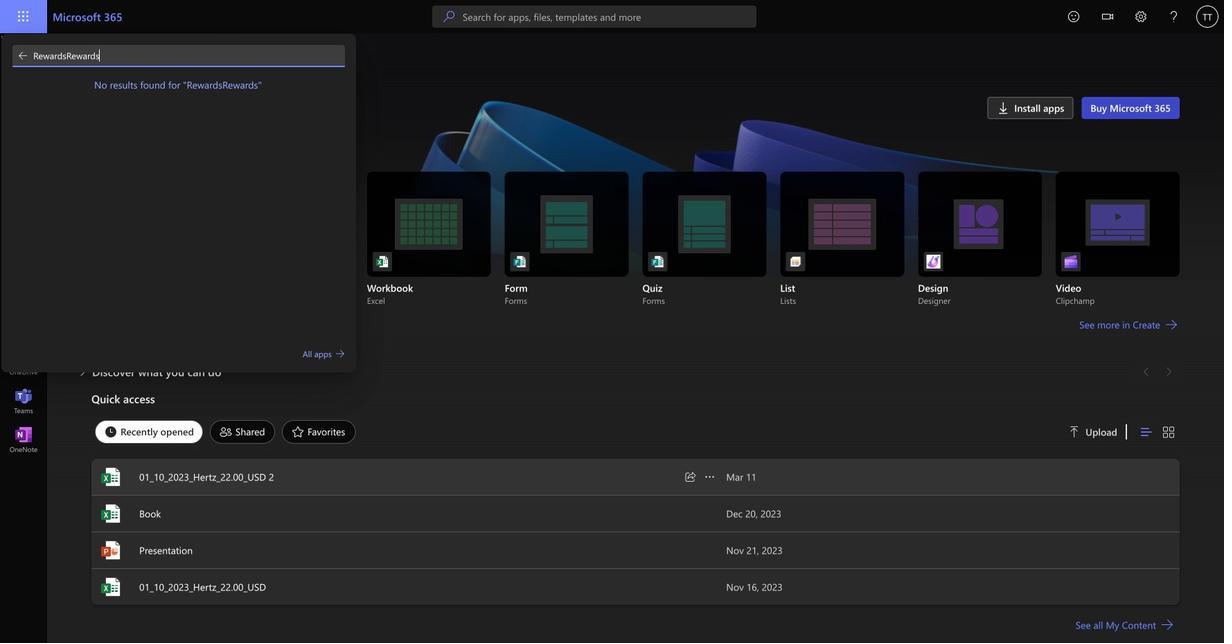 Task type: describe. For each thing, give the bounding box(es) containing it.
name 01_10_2023_hertz_22.00_usd cell
[[91, 577, 727, 599]]

recently opened element
[[95, 421, 203, 444]]

clipchamp video image
[[1065, 255, 1078, 269]]

Search box. Suggestions appear as you type. search field
[[463, 6, 757, 28]]

teams image
[[17, 395, 30, 409]]

new quiz image
[[651, 255, 665, 269]]

name book cell
[[91, 503, 727, 525]]

3 tab from the left
[[279, 421, 359, 444]]

search box. suggestions appear as you type. element
[[12, 45, 345, 67]]

forms survey image
[[513, 255, 527, 269]]

1 tab from the left
[[91, 421, 206, 444]]

home image
[[17, 46, 30, 60]]

shared element
[[210, 421, 275, 444]]

name presentation cell
[[91, 540, 727, 562]]



Task type: vqa. For each thing, say whether or not it's contained in the screenshot.
Excel image
yes



Task type: locate. For each thing, give the bounding box(es) containing it.
tab list
[[91, 417, 1053, 448]]

3 excel image from the top
[[100, 577, 122, 599]]

excel workbook image
[[375, 255, 389, 269]]

excel image down 'recently opened' element
[[100, 466, 122, 489]]

excel image for name 01_10_2023_hertz_22.00_usd 2 cell
[[100, 466, 122, 489]]

0 vertical spatial excel image
[[100, 466, 122, 489]]

1 vertical spatial excel image
[[100, 503, 122, 525]]

excel image for name book cell
[[100, 503, 122, 525]]

tt image
[[1197, 6, 1219, 28]]

2 tab from the left
[[206, 421, 279, 444]]

2 excel image from the top
[[100, 503, 122, 525]]

navigation
[[0, 33, 47, 460]]

None search field
[[432, 6, 757, 28]]

designer design image
[[927, 255, 941, 269], [927, 255, 941, 269]]

1 excel image from the top
[[100, 466, 122, 489]]

excel image up powerpoint image
[[100, 503, 122, 525]]

2 vertical spatial excel image
[[100, 577, 122, 599]]

search results element
[[1, 78, 356, 362]]

onenote image
[[17, 434, 30, 448]]

lists list image
[[789, 255, 803, 269]]

excel image for name 01_10_2023_hertz_22.00_usd cell
[[100, 577, 122, 599]]

Find Microsoft 365 apps text field
[[33, 45, 345, 66]]

application
[[0, 33, 1225, 644]]

app launcher opened dialog
[[1, 34, 356, 373]]

name 01_10_2023_hertz_22.00_usd 2 cell
[[91, 466, 727, 489]]

banner
[[0, 0, 1225, 36]]

excel image
[[100, 466, 122, 489], [100, 503, 122, 525], [100, 577, 122, 599]]

tab
[[91, 421, 206, 444], [206, 421, 279, 444], [279, 421, 359, 444]]

excel image down powerpoint image
[[100, 577, 122, 599]]

favorites element
[[282, 421, 356, 444]]

list
[[91, 172, 1180, 306]]

powerpoint image
[[100, 540, 122, 562]]

create new element
[[91, 141, 1180, 361]]



